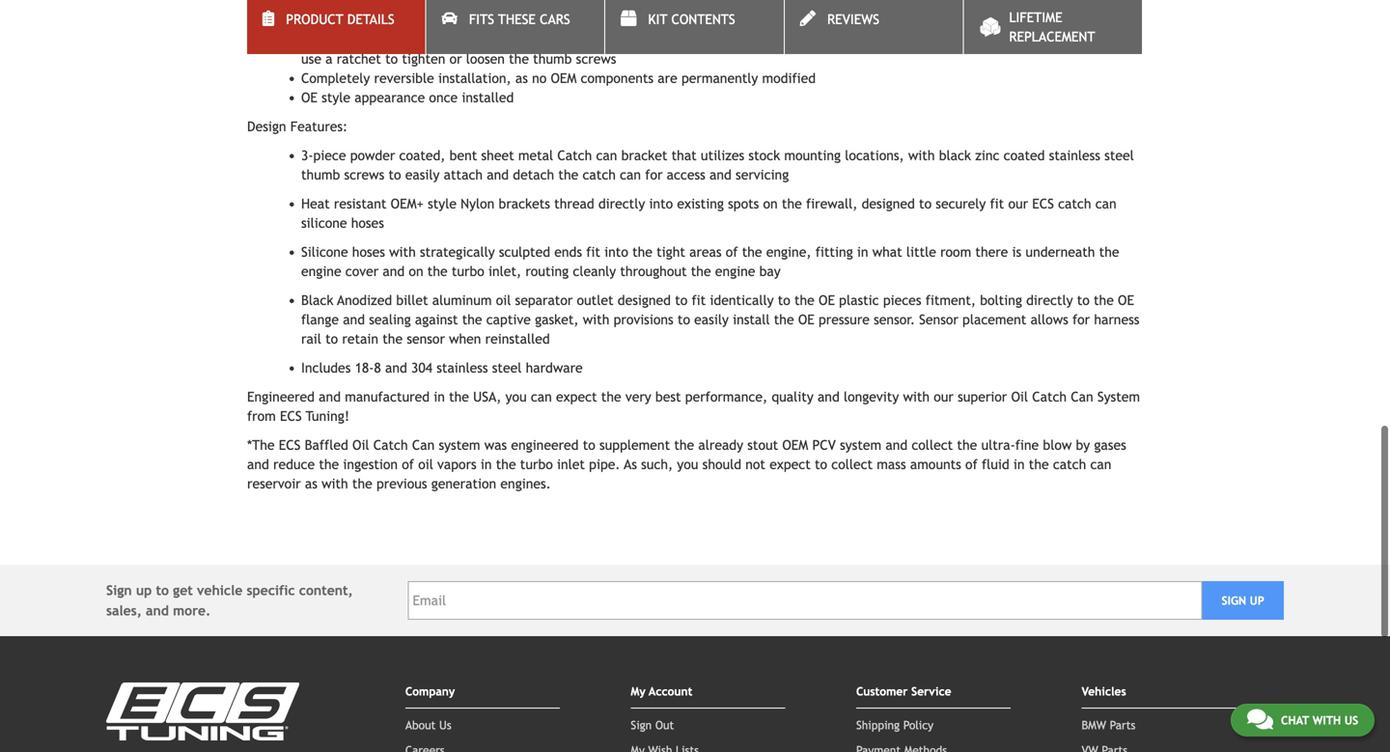 Task type: locate. For each thing, give the bounding box(es) containing it.
sign inside sign up to get vehicle specific content, sales, and more.
[[106, 583, 132, 598]]

designed inside black anodized billet aluminum oil separator outlet designed to fit identically to the oe plastic pieces fitment, bolting directly to the oe flange and sealing against the captive gasket, with provisions to easily install the oe pressure sensor. sensor placement allows for harness rail to retain the sensor when reinstalled
[[618, 293, 671, 308]]

details
[[347, 12, 395, 27]]

the down the ingestion
[[352, 476, 373, 492]]

can inside *the ecs baffled oil catch can system was engineered to supplement the already stout oem pcv system and collect the ultra-fine blow by gases and reduce the ingestion of oil vapors in the turbo inlet pipe. as such, you should not expect to collect mass amounts of fluid in the catch can reservoir as with the previous generation engines.
[[1091, 457, 1112, 472]]

the left very
[[601, 389, 622, 405]]

catch
[[301, 32, 336, 47], [558, 148, 592, 163], [1033, 389, 1067, 405], [374, 437, 408, 453]]

1 vertical spatial no
[[467, 13, 482, 28]]

fit
[[775, 0, 789, 9], [990, 196, 1005, 212], [586, 244, 601, 260], [692, 293, 706, 308]]

for down 'reviews'
[[874, 32, 891, 47]]

powder
[[350, 148, 395, 163]]

purpose
[[488, 32, 536, 47]]

catch right 'metal'
[[558, 148, 592, 163]]

1 vertical spatial collect
[[832, 457, 873, 472]]

with inside black anodized billet aluminum oil separator outlet designed to fit identically to the oe plastic pieces fitment, bolting directly to the oe flange and sealing against the captive gasket, with provisions to easily install the oe pressure sensor. sensor placement allows for harness rail to retain the sensor when reinstalled
[[583, 312, 610, 327]]

1 vertical spatial oem
[[783, 437, 809, 453]]

oil
[[496, 293, 511, 308], [418, 457, 433, 472]]

2 vertical spatial hoses
[[352, 244, 385, 260]]

fit right securely
[[990, 196, 1005, 212]]

stainless down "when"
[[437, 360, 488, 376]]

for inside black anodized billet aluminum oil separator outlet designed to fit identically to the oe plastic pieces fitment, bolting directly to the oe flange and sealing against the captive gasket, with provisions to easily install the oe pressure sensor. sensor placement allows for harness rail to retain the sensor when reinstalled
[[1073, 312, 1090, 327]]

1 horizontal spatial turbo
[[520, 457, 553, 472]]

fit up "cleanly"
[[586, 244, 601, 260]]

more.
[[173, 603, 211, 619]]

0 vertical spatial designed
[[862, 196, 915, 212]]

0 vertical spatial steel
[[1105, 148, 1135, 163]]

vapors
[[438, 457, 477, 472]]

2 horizontal spatial for
[[1073, 312, 1090, 327]]

product
[[286, 12, 343, 27]]

1 horizontal spatial servicing
[[895, 32, 949, 47]]

2 vertical spatial for
[[1073, 312, 1090, 327]]

1 horizontal spatial designed
[[862, 196, 915, 212]]

strategically up aluminum
[[420, 244, 495, 260]]

engine up the identically
[[715, 264, 756, 279]]

engine up fits
[[455, 0, 495, 9]]

access up the modified
[[744, 32, 783, 47]]

1 vertical spatial oil
[[352, 437, 369, 453]]

can left system
[[1071, 389, 1094, 405]]

a
[[326, 51, 333, 67]]

and inside silicone hoses with strategically sculpted ends fit into the tight areas of the engine, fitting in what little room there is underneath the engine cover and on the turbo inlet, routing cleanly throughout the engine bay
[[383, 264, 405, 279]]

of left fluid
[[966, 457, 978, 472]]

with down the ingestion
[[322, 476, 348, 492]]

0 horizontal spatial up
[[136, 583, 152, 598]]

can behind
[[909, 0, 976, 9]]

1 horizontal spatial you
[[663, 32, 685, 47]]

the down tube
[[1054, 32, 1074, 47]]

piece
[[313, 148, 346, 163]]

usa,
[[473, 389, 502, 405]]

you down intake
[[1029, 32, 1050, 47]]

turbo down engineered
[[520, 457, 553, 472]]

0 vertical spatial screws
[[583, 32, 623, 47]]

us right chat
[[1345, 714, 1359, 727]]

0 horizontal spatial on
[[409, 264, 424, 279]]

steel down reinstalled
[[492, 360, 522, 376]]

0 horizontal spatial sign
[[106, 583, 132, 598]]

on up "billet" at the left top
[[409, 264, 424, 279]]

1 horizontal spatial directly
[[1027, 293, 1073, 308]]

and down 6
[[839, 13, 861, 28]]

designed inside heat resistant oem+ style nylon brackets thread directly into existing spots on the firewall, designed to securely fit our ecs catch can silicone hoses
[[862, 196, 915, 212]]

with
[[675, 0, 701, 9], [1082, 0, 1108, 9], [426, 32, 453, 47], [909, 148, 935, 163], [389, 244, 416, 260], [583, 312, 610, 327], [903, 389, 930, 405], [322, 476, 348, 492], [1313, 714, 1341, 727]]

oil
[[1012, 389, 1028, 405], [352, 437, 369, 453]]

1 vertical spatial servicing
[[736, 167, 789, 183]]

access
[[744, 32, 783, 47], [667, 167, 706, 183]]

kit
[[648, 12, 668, 27]]

with up tighten
[[426, 32, 453, 47]]

0 vertical spatial stainless
[[1049, 148, 1101, 163]]

directly up allows
[[1027, 293, 1073, 308]]

provisions
[[614, 312, 674, 327]]

mass
[[877, 457, 906, 472]]

modifications
[[301, 13, 383, 28]]

giving
[[989, 32, 1025, 47]]

fit to to most restrictive engine compartment configuration, with viability to fit our ecs 6 oz catch can behind the stock airbox with no modifications needed, and no contact between our strategically routed catch can hoses and our aftermarket carbon intake tube catch can mounting with dual-purpose thumb screws allow you to easily access the catch can for servicing while giving you the option to use a ratchet to tighten or loosen the thumb screws completely reversible installation, as no oem components are permanently modified oe style appearance once installed
[[301, 0, 1134, 105]]

0 vertical spatial directly
[[599, 196, 645, 212]]

servicing down 'aftermarket'
[[895, 32, 949, 47]]

with down the "outlet"
[[583, 312, 610, 327]]

1 horizontal spatial as
[[516, 71, 528, 86]]

strategically inside 'fit to to most restrictive engine compartment configuration, with viability to fit our ecs 6 oz catch can behind the stock airbox with no modifications needed, and no contact between our strategically routed catch can hoses and our aftermarket carbon intake tube catch can mounting with dual-purpose thumb screws allow you to easily access the catch can for servicing while giving you the option to use a ratchet to tighten or loosen the thumb screws completely reversible installation, as no oem components are permanently modified oe style appearance once installed'
[[616, 13, 691, 28]]

easily inside 3-piece powder coated, bent sheet metal catch can bracket that utilizes stock mounting locations, with black zinc coated stainless steel thumb screws to easily attach and detach the catch can for access and servicing
[[405, 167, 440, 183]]

expect down 'stout'
[[770, 457, 811, 472]]

superior
[[958, 389, 1007, 405]]

our inside "engineered and manufactured in the usa, you can expect the very best performance, quality and longevity with our superior oil catch can system from ecs tuning!"
[[934, 389, 954, 405]]

1 vertical spatial designed
[[618, 293, 671, 308]]

0 horizontal spatial no
[[467, 13, 482, 28]]

1 horizontal spatial no
[[532, 71, 547, 86]]

engine inside 'fit to to most restrictive engine compartment configuration, with viability to fit our ecs 6 oz catch can behind the stock airbox with no modifications needed, and no contact between our strategically routed catch can hoses and our aftermarket carbon intake tube catch can mounting with dual-purpose thumb screws allow you to easily access the catch can for servicing while giving you the option to use a ratchet to tighten or loosen the thumb screws completely reversible installation, as no oem components are permanently modified oe style appearance once installed'
[[455, 0, 495, 9]]

mounting inside 'fit to to most restrictive engine compartment configuration, with viability to fit our ecs 6 oz catch can behind the stock airbox with no modifications needed, and no contact between our strategically routed catch can hoses and our aftermarket carbon intake tube catch can mounting with dual-purpose thumb screws allow you to easily access the catch can for servicing while giving you the option to use a ratchet to tighten or loosen the thumb screws completely reversible installation, as no oem components are permanently modified oe style appearance once installed'
[[365, 32, 422, 47]]

1 vertical spatial directly
[[1027, 293, 1073, 308]]

1 vertical spatial style
[[428, 196, 457, 212]]

directly inside black anodized billet aluminum oil separator outlet designed to fit identically to the oe plastic pieces fitment, bolting directly to the oe flange and sealing against the captive gasket, with provisions to easily install the oe pressure sensor. sensor placement allows for harness rail to retain the sensor when reinstalled
[[1027, 293, 1073, 308]]

shipping policy link
[[857, 719, 934, 732]]

sealing
[[369, 312, 411, 327]]

0 horizontal spatial oil
[[418, 457, 433, 472]]

0 horizontal spatial access
[[667, 167, 706, 183]]

oem inside 'fit to to most restrictive engine compartment configuration, with viability to fit our ecs 6 oz catch can behind the stock airbox with no modifications needed, and no contact between our strategically routed catch can hoses and our aftermarket carbon intake tube catch can mounting with dual-purpose thumb screws allow you to easily access the catch can for servicing while giving you the option to use a ratchet to tighten or loosen the thumb screws completely reversible installation, as no oem components are permanently modified oe style appearance once installed'
[[551, 71, 577, 86]]

harness
[[1094, 312, 1140, 327]]

ecs down engineered
[[280, 409, 302, 424]]

strategically
[[616, 13, 691, 28], [420, 244, 495, 260]]

0 horizontal spatial expect
[[556, 389, 597, 405]]

0 vertical spatial servicing
[[895, 32, 949, 47]]

0 vertical spatial as
[[516, 71, 528, 86]]

1 vertical spatial turbo
[[520, 457, 553, 472]]

1 vertical spatial expect
[[770, 457, 811, 472]]

mounting up firewall,
[[784, 148, 841, 163]]

1 horizontal spatial of
[[726, 244, 738, 260]]

firewall,
[[806, 196, 858, 212]]

1 horizontal spatial style
[[428, 196, 457, 212]]

0 vertical spatial mounting
[[365, 32, 422, 47]]

1 vertical spatial oil
[[418, 457, 433, 472]]

0 horizontal spatial can
[[412, 437, 435, 453]]

system
[[439, 437, 480, 453], [840, 437, 882, 453]]

while
[[953, 32, 985, 47]]

us right "about"
[[439, 719, 452, 732]]

easily inside black anodized billet aluminum oil separator outlet designed to fit identically to the oe plastic pieces fitment, bolting directly to the oe flange and sealing against the captive gasket, with provisions to easily install the oe pressure sensor. sensor placement allows for harness rail to retain the sensor when reinstalled
[[695, 312, 729, 327]]

1 horizontal spatial access
[[744, 32, 783, 47]]

1 vertical spatial hoses
[[351, 215, 384, 231]]

on inside silicone hoses with strategically sculpted ends fit into the tight areas of the engine, fitting in what little room there is underneath the engine cover and on the turbo inlet, routing cleanly throughout the engine bay
[[409, 264, 424, 279]]

sign inside button
[[1222, 594, 1247, 607]]

in left what at the top
[[857, 244, 869, 260]]

oe up the pressure
[[819, 293, 835, 308]]

appearance
[[355, 90, 425, 105]]

to inside 3-piece powder coated, bent sheet metal catch can bracket that utilizes stock mounting locations, with black zinc coated stainless steel thumb screws to easily attach and detach the catch can for access and servicing
[[389, 167, 401, 183]]

oil right superior
[[1012, 389, 1028, 405]]

resistant
[[334, 196, 387, 212]]

1 vertical spatial steel
[[492, 360, 522, 376]]

of up previous
[[402, 457, 414, 472]]

the up bay
[[742, 244, 762, 260]]

up for sign up
[[1250, 594, 1265, 607]]

to down kit contents
[[689, 32, 701, 47]]

1 horizontal spatial oil
[[1012, 389, 1028, 405]]

1 horizontal spatial expect
[[770, 457, 811, 472]]

black
[[939, 148, 972, 163]]

system
[[1098, 389, 1141, 405]]

0 horizontal spatial oil
[[352, 437, 369, 453]]

into inside silicone hoses with strategically sculpted ends fit into the tight areas of the engine, fitting in what little room there is underneath the engine cover and on the turbo inlet, routing cleanly throughout the engine bay
[[605, 244, 629, 260]]

in down fine
[[1014, 457, 1025, 472]]

stock inside 3-piece powder coated, bent sheet metal catch can bracket that utilizes stock mounting locations, with black zinc coated stainless steel thumb screws to easily attach and detach the catch can for access and servicing
[[749, 148, 780, 163]]

oe up features:
[[301, 90, 318, 105]]

screws left allow
[[583, 32, 623, 47]]

the left usa,
[[449, 389, 469, 405]]

to left the get
[[156, 583, 169, 598]]

2 vertical spatial thumb
[[301, 167, 340, 183]]

customer
[[857, 685, 908, 698]]

1 horizontal spatial system
[[840, 437, 882, 453]]

can inside "engineered and manufactured in the usa, you can expect the very best performance, quality and longevity with our superior oil catch can system from ecs tuning!"
[[1071, 389, 1094, 405]]

with inside *the ecs baffled oil catch can system was engineered to supplement the already stout oem pcv system and collect the ultra-fine blow by gases and reduce the ingestion of oil vapors in the turbo inlet pipe. as such, you should not expect to collect mass amounts of fluid in the catch can reservoir as with the previous generation engines.
[[322, 476, 348, 492]]

catch inside *the ecs baffled oil catch can system was engineered to supplement the already stout oem pcv system and collect the ultra-fine blow by gases and reduce the ingestion of oil vapors in the turbo inlet pipe. as such, you should not expect to collect mass amounts of fluid in the catch can reservoir as with the previous generation engines.
[[374, 437, 408, 453]]

oe inside 'fit to to most restrictive engine compartment configuration, with viability to fit our ecs 6 oz catch can behind the stock airbox with no modifications needed, and no contact between our strategically routed catch can hoses and our aftermarket carbon intake tube catch can mounting with dual-purpose thumb screws allow you to easily access the catch can for servicing while giving you the option to use a ratchet to tighten or loosen the thumb screws completely reversible installation, as no oem components are permanently modified oe style appearance once installed'
[[301, 90, 318, 105]]

ends
[[555, 244, 582, 260]]

design features:
[[247, 119, 348, 134]]

expect inside *the ecs baffled oil catch can system was engineered to supplement the already stout oem pcv system and collect the ultra-fine blow by gases and reduce the ingestion of oil vapors in the turbo inlet pipe. as such, you should not expect to collect mass amounts of fluid in the catch can reservoir as with the previous generation engines.
[[770, 457, 811, 472]]

with up kit contents
[[675, 0, 701, 9]]

0 horizontal spatial as
[[305, 476, 318, 492]]

0 horizontal spatial stock
[[749, 148, 780, 163]]

can up previous
[[412, 437, 435, 453]]

engineered
[[247, 389, 315, 405]]

our inside heat resistant oem+ style nylon brackets thread directly into existing spots on the firewall, designed to securely fit our ecs catch can silicone hoses
[[1009, 196, 1029, 212]]

1 horizontal spatial sign
[[631, 719, 652, 732]]

restrictive
[[388, 0, 451, 9]]

1 vertical spatial for
[[645, 167, 663, 183]]

1 vertical spatial on
[[409, 264, 424, 279]]

0 horizontal spatial designed
[[618, 293, 671, 308]]

to right rail
[[326, 331, 338, 347]]

0 vertical spatial on
[[763, 196, 778, 212]]

0 horizontal spatial you
[[506, 389, 527, 405]]

1 vertical spatial stainless
[[437, 360, 488, 376]]

areas
[[690, 244, 722, 260]]

expect
[[556, 389, 597, 405], [770, 457, 811, 472]]

ratchet
[[337, 51, 381, 67]]

screws inside 3-piece powder coated, bent sheet metal catch can bracket that utilizes stock mounting locations, with black zinc coated stainless steel thumb screws to easily attach and detach the catch can for access and servicing
[[344, 167, 385, 183]]

hoses up the cover
[[352, 244, 385, 260]]

rail
[[301, 331, 322, 347]]

inlet
[[557, 457, 585, 472]]

0 horizontal spatial mounting
[[365, 32, 422, 47]]

access inside 3-piece powder coated, bent sheet metal catch can bracket that utilizes stock mounting locations, with black zinc coated stainless steel thumb screws to easily attach and detach the catch can for access and servicing
[[667, 167, 706, 183]]

reinstalled
[[485, 331, 550, 347]]

fit down silicone hoses with strategically sculpted ends fit into the tight areas of the engine, fitting in what little room there is underneath the engine cover and on the turbo inlet, routing cleanly throughout the engine bay
[[692, 293, 706, 308]]

0 horizontal spatial into
[[605, 244, 629, 260]]

lifetime
[[1009, 10, 1063, 25]]

as
[[624, 457, 637, 472]]

with inside "engineered and manufactured in the usa, you can expect the very best performance, quality and longevity with our superior oil catch can system from ecs tuning!"
[[903, 389, 930, 405]]

design
[[247, 119, 286, 134]]

our left 6
[[793, 0, 813, 9]]

bay
[[760, 264, 781, 279]]

2 horizontal spatial engine
[[715, 264, 756, 279]]

turbo inside silicone hoses with strategically sculpted ends fit into the tight areas of the engine, fitting in what little room there is underneath the engine cover and on the turbo inlet, routing cleanly throughout the engine bay
[[452, 264, 485, 279]]

easily down the identically
[[695, 312, 729, 327]]

loosen
[[466, 51, 505, 67]]

hardware
[[526, 360, 583, 376]]

0 vertical spatial stock
[[1004, 0, 1036, 9]]

and up dual-
[[441, 13, 463, 28]]

no up dual-
[[467, 13, 482, 28]]

gasket,
[[535, 312, 579, 327]]

0 vertical spatial ecs
[[817, 0, 839, 9]]

sculpted
[[499, 244, 550, 260]]

easily down coated,
[[405, 167, 440, 183]]

servicing up 'spots'
[[736, 167, 789, 183]]

0 vertical spatial oil
[[1012, 389, 1028, 405]]

steel right coated on the top right of page
[[1105, 148, 1135, 163]]

can inside heat resistant oem+ style nylon brackets thread directly into existing spots on the firewall, designed to securely fit our ecs catch can silicone hoses
[[1096, 196, 1117, 212]]

fit inside black anodized billet aluminum oil separator outlet designed to fit identically to the oe plastic pieces fitment, bolting directly to the oe flange and sealing against the captive gasket, with provisions to easily install the oe pressure sensor. sensor placement allows for harness rail to retain the sensor when reinstalled
[[692, 293, 706, 308]]

lifetime replacement
[[1009, 10, 1096, 44]]

2 vertical spatial screws
[[344, 167, 385, 183]]

customer service
[[857, 685, 952, 698]]

style inside heat resistant oem+ style nylon brackets thread directly into existing spots on the firewall, designed to securely fit our ecs catch can silicone hoses
[[428, 196, 457, 212]]

thumb inside 3-piece powder coated, bent sheet metal catch can bracket that utilizes stock mounting locations, with black zinc coated stainless steel thumb screws to easily attach and detach the catch can for access and servicing
[[301, 167, 340, 183]]

engines.
[[501, 476, 551, 492]]

catch inside *the ecs baffled oil catch can system was engineered to supplement the already stout oem pcv system and collect the ultra-fine blow by gases and reduce the ingestion of oil vapors in the turbo inlet pipe. as such, you should not expect to collect mass amounts of fluid in the catch can reservoir as with the previous generation engines.
[[1053, 457, 1087, 472]]

catch up the underneath
[[1059, 196, 1092, 212]]

catch down blow
[[1053, 457, 1087, 472]]

1 vertical spatial thumb
[[533, 51, 572, 67]]

up inside sign up to get vehicle specific content, sales, and more.
[[136, 583, 152, 598]]

and right the cover
[[383, 264, 405, 279]]

and inside black anodized billet aluminum oil separator outlet designed to fit identically to the oe plastic pieces fitment, bolting directly to the oe flange and sealing against the captive gasket, with provisions to easily install the oe pressure sensor. sensor placement allows for harness rail to retain the sensor when reinstalled
[[343, 312, 365, 327]]

in inside silicone hoses with strategically sculpted ends fit into the tight areas of the engine, fitting in what little room there is underneath the engine cover and on the turbo inlet, routing cleanly throughout the engine bay
[[857, 244, 869, 260]]

1 horizontal spatial strategically
[[616, 13, 691, 28]]

kit contents link
[[606, 0, 784, 54]]

our up is
[[1009, 196, 1029, 212]]

catch up blow
[[1033, 389, 1067, 405]]

0 horizontal spatial collect
[[832, 457, 873, 472]]

1 vertical spatial access
[[667, 167, 706, 183]]

2 vertical spatial ecs
[[280, 409, 302, 424]]

0 vertical spatial expect
[[556, 389, 597, 405]]

oem left components
[[551, 71, 577, 86]]

0 vertical spatial access
[[744, 32, 783, 47]]

1 vertical spatial into
[[605, 244, 629, 260]]

3-
[[301, 148, 313, 163]]

hoses up the modified
[[802, 13, 835, 28]]

ecs up the underneath
[[1033, 196, 1054, 212]]

allow
[[627, 32, 659, 47]]

vehicle
[[197, 583, 243, 598]]

0 vertical spatial oem
[[551, 71, 577, 86]]

against
[[415, 312, 458, 327]]

0 vertical spatial hoses
[[802, 13, 835, 28]]

for down the bracket
[[645, 167, 663, 183]]

0 vertical spatial for
[[874, 32, 891, 47]]

0 vertical spatial oil
[[496, 293, 511, 308]]

plastic
[[839, 293, 879, 308]]

product details link
[[247, 0, 425, 54]]

fit inside 'fit to to most restrictive engine compartment configuration, with viability to fit our ecs 6 oz catch can behind the stock airbox with no modifications needed, and no contact between our strategically routed catch can hoses and our aftermarket carbon intake tube catch can mounting with dual-purpose thumb screws allow you to easily access the catch can for servicing while giving you the option to use a ratchet to tighten or loosen the thumb screws completely reversible installation, as no oem components are permanently modified oe style appearance once installed'
[[775, 0, 789, 9]]

1 horizontal spatial engine
[[455, 0, 495, 9]]

0 horizontal spatial strategically
[[420, 244, 495, 260]]

0 horizontal spatial steel
[[492, 360, 522, 376]]

catch inside 'fit to to most restrictive engine compartment configuration, with viability to fit our ecs 6 oz catch can behind the stock airbox with no modifications needed, and no contact between our strategically routed catch can hoses and our aftermarket carbon intake tube catch can mounting with dual-purpose thumb screws allow you to easily access the catch can for servicing while giving you the option to use a ratchet to tighten or loosen the thumb screws completely reversible installation, as no oem components are permanently modified oe style appearance once installed'
[[301, 32, 336, 47]]

catch
[[872, 0, 905, 9], [739, 13, 773, 28], [811, 32, 844, 47], [583, 167, 616, 183], [1059, 196, 1092, 212], [1053, 457, 1087, 472]]

captive
[[486, 312, 531, 327]]

fit right viability
[[775, 0, 789, 9]]

mounting inside 3-piece powder coated, bent sheet metal catch can bracket that utilizes stock mounting locations, with black zinc coated stainless steel thumb screws to easily attach and detach the catch can for access and servicing
[[784, 148, 841, 163]]

304
[[411, 360, 433, 376]]

pieces
[[883, 293, 922, 308]]

servicing
[[895, 32, 949, 47], [736, 167, 789, 183]]

2 vertical spatial easily
[[695, 312, 729, 327]]

system up mass
[[840, 437, 882, 453]]

for right allows
[[1073, 312, 1090, 327]]

stock up intake
[[1004, 0, 1036, 9]]

screws down powder
[[344, 167, 385, 183]]

fitment,
[[926, 293, 976, 308]]

hoses
[[802, 13, 835, 28], [351, 215, 384, 231], [352, 244, 385, 260]]

in down includes 18-8 and 304 stainless steel hardware
[[434, 389, 445, 405]]

0 horizontal spatial turbo
[[452, 264, 485, 279]]

0 vertical spatial style
[[322, 90, 351, 105]]

the left ultra-
[[957, 437, 978, 453]]

the up thread
[[559, 167, 579, 183]]

no up option at the top of page
[[1112, 0, 1127, 9]]

to inside sign up to get vehicle specific content, sales, and more.
[[156, 583, 169, 598]]

0 vertical spatial strategically
[[616, 13, 691, 28]]

up inside button
[[1250, 594, 1265, 607]]

can inside *the ecs baffled oil catch can system was engineered to supplement the already stout oem pcv system and collect the ultra-fine blow by gases and reduce the ingestion of oil vapors in the turbo inlet pipe. as such, you should not expect to collect mass amounts of fluid in the catch can reservoir as with the previous generation engines.
[[412, 437, 435, 453]]

and up retain
[[343, 312, 365, 327]]

0 horizontal spatial style
[[322, 90, 351, 105]]

and right 'sales,'
[[146, 603, 169, 619]]

and right 8
[[385, 360, 407, 376]]

performance,
[[685, 389, 768, 405]]

catch up thread
[[583, 167, 616, 183]]

collect down 'pcv'
[[832, 457, 873, 472]]

catch inside heat resistant oem+ style nylon brackets thread directly into existing spots on the firewall, designed to securely fit our ecs catch can silicone hoses
[[1059, 196, 1092, 212]]

designed up what at the top
[[862, 196, 915, 212]]

the down purpose
[[509, 51, 529, 67]]

the inside 3-piece powder coated, bent sheet metal catch can bracket that utilizes stock mounting locations, with black zinc coated stainless steel thumb screws to easily attach and detach the catch can for access and servicing
[[559, 167, 579, 183]]

2 horizontal spatial sign
[[1222, 594, 1247, 607]]

stock right utilizes
[[749, 148, 780, 163]]

and up tuning!
[[319, 389, 341, 405]]

on inside heat resistant oem+ style nylon brackets thread directly into existing spots on the firewall, designed to securely fit our ecs catch can silicone hoses
[[763, 196, 778, 212]]

sensor
[[407, 331, 445, 347]]

when
[[449, 331, 481, 347]]

once
[[429, 90, 458, 105]]

underneath
[[1026, 244, 1096, 260]]

1 vertical spatial as
[[305, 476, 318, 492]]

0 horizontal spatial ecs
[[280, 409, 302, 424]]

flange
[[301, 312, 339, 327]]

my account
[[631, 685, 693, 698]]

very
[[626, 389, 652, 405]]

1 vertical spatial stock
[[749, 148, 780, 163]]

sign out link
[[631, 719, 674, 732]]

the right install in the right top of the page
[[774, 312, 794, 327]]

strategically up allow
[[616, 13, 691, 28]]

0 vertical spatial no
[[1112, 0, 1127, 9]]

to down powder
[[389, 167, 401, 183]]

fit inside heat resistant oem+ style nylon brackets thread directly into existing spots on the firewall, designed to securely fit our ecs catch can silicone hoses
[[990, 196, 1005, 212]]

0 vertical spatial into
[[649, 196, 673, 212]]

1 horizontal spatial oil
[[496, 293, 511, 308]]

the up harness
[[1094, 293, 1114, 308]]



Task type: describe. For each thing, give the bounding box(es) containing it.
silicone
[[301, 215, 347, 231]]

2 vertical spatial no
[[532, 71, 547, 86]]

oil inside black anodized billet aluminum oil separator outlet designed to fit identically to the oe plastic pieces fitment, bolting directly to the oe flange and sealing against the captive gasket, with provisions to easily install the oe pressure sensor. sensor placement allows for harness rail to retain the sensor when reinstalled
[[496, 293, 511, 308]]

sign for sign out
[[631, 719, 652, 732]]

fluid
[[982, 457, 1010, 472]]

oil inside *the ecs baffled oil catch can system was engineered to supplement the already stout oem pcv system and collect the ultra-fine blow by gases and reduce the ingestion of oil vapors in the turbo inlet pipe. as such, you should not expect to collect mass amounts of fluid in the catch can reservoir as with the previous generation engines.
[[418, 457, 433, 472]]

catch inside 3-piece powder coated, bent sheet metal catch can bracket that utilizes stock mounting locations, with black zinc coated stainless steel thumb screws to easily attach and detach the catch can for access and servicing
[[583, 167, 616, 183]]

ecs baffled
[[279, 437, 348, 453]]

in inside "engineered and manufactured in the usa, you can expect the very best performance, quality and longevity with our superior oil catch can system from ecs tuning!"
[[434, 389, 445, 405]]

into inside heat resistant oem+ style nylon brackets thread directly into existing spots on the firewall, designed to securely fit our ecs catch can silicone hoses
[[649, 196, 673, 212]]

access inside 'fit to to most restrictive engine compartment configuration, with viability to fit our ecs 6 oz catch can behind the stock airbox with no modifications needed, and no contact between our strategically routed catch can hoses and our aftermarket carbon intake tube catch can mounting with dual-purpose thumb screws allow you to easily access the catch can for servicing while giving you the option to use a ratchet to tighten or loosen the thumb screws completely reversible installation, as no oem components are permanently modified oe style appearance once installed'
[[744, 32, 783, 47]]

the up such, you
[[674, 437, 695, 453]]

catch inside "engineered and manufactured in the usa, you can expect the very best performance, quality and longevity with our superior oil catch can system from ecs tuning!"
[[1033, 389, 1067, 405]]

2 horizontal spatial you
[[1029, 32, 1050, 47]]

amounts
[[911, 457, 962, 472]]

option
[[1078, 32, 1117, 47]]

metal
[[518, 148, 554, 163]]

the down was
[[496, 457, 516, 472]]

0 vertical spatial thumb
[[540, 32, 578, 47]]

fit
[[301, 0, 318, 9]]

and longevity
[[818, 389, 899, 405]]

3-piece powder coated, bent sheet metal catch can bracket that utilizes stock mounting locations, with black zinc coated stainless steel thumb screws to easily attach and detach the catch can for access and servicing
[[301, 148, 1135, 183]]

install
[[733, 312, 770, 327]]

chat with us link
[[1231, 704, 1375, 737]]

cleanly
[[573, 264, 616, 279]]

catch inside 3-piece powder coated, bent sheet metal catch can bracket that utilizes stock mounting locations, with black zinc coated stainless steel thumb screws to easily attach and detach the catch can for access and servicing
[[558, 148, 592, 163]]

vehicles
[[1082, 685, 1127, 698]]

sales,
[[106, 603, 142, 619]]

expect inside "engineered and manufactured in the usa, you can expect the very best performance, quality and longevity with our superior oil catch can system from ecs tuning!"
[[556, 389, 597, 405]]

policy
[[904, 719, 934, 732]]

1 vertical spatial screws
[[576, 51, 617, 67]]

or
[[450, 51, 462, 67]]

company
[[406, 685, 455, 698]]

0 horizontal spatial us
[[439, 719, 452, 732]]

the down fine
[[1029, 457, 1049, 472]]

to right viability
[[758, 0, 771, 9]]

our down configuration,
[[592, 13, 612, 28]]

style inside 'fit to to most restrictive engine compartment configuration, with viability to fit our ecs 6 oz catch can behind the stock airbox with no modifications needed, and no contact between our strategically routed catch can hoses and our aftermarket carbon intake tube catch can mounting with dual-purpose thumb screws allow you to easily access the catch can for servicing while giving you the option to use a ratchet to tighten or loosen the thumb screws completely reversible installation, as no oem components are permanently modified oe style appearance once installed'
[[322, 90, 351, 105]]

in down was
[[481, 457, 492, 472]]

and down sheet
[[487, 167, 509, 183]]

servicing inside 3-piece powder coated, bent sheet metal catch can bracket that utilizes stock mounting locations, with black zinc coated stainless steel thumb screws to easily attach and detach the catch can for access and servicing
[[736, 167, 789, 183]]

1 horizontal spatial us
[[1345, 714, 1359, 727]]

to right provisions
[[678, 312, 690, 327]]

2 horizontal spatial no
[[1112, 0, 1127, 9]]

strategically inside silicone hoses with strategically sculpted ends fit into the tight areas of the engine, fitting in what little room there is underneath the engine cover and on the turbo inlet, routing cleanly throughout the engine bay
[[420, 244, 495, 260]]

easily inside 'fit to to most restrictive engine compartment configuration, with viability to fit our ecs 6 oz catch can behind the stock airbox with no modifications needed, and no contact between our strategically routed catch can hoses and our aftermarket carbon intake tube catch can mounting with dual-purpose thumb screws allow you to easily access the catch can for servicing while giving you the option to use a ratchet to tighten or loosen the thumb screws completely reversible installation, as no oem components are permanently modified oe style appearance once installed'
[[705, 32, 740, 47]]

tuning!
[[306, 409, 350, 424]]

Email email field
[[408, 581, 1203, 620]]

the down ecs baffled
[[319, 457, 339, 472]]

0 horizontal spatial engine
[[301, 264, 341, 279]]

6
[[843, 0, 850, 9]]

oe up harness
[[1118, 293, 1135, 308]]

stock inside 'fit to to most restrictive engine compartment configuration, with viability to fit our ecs 6 oz catch can behind the stock airbox with no modifications needed, and no contact between our strategically routed catch can hoses and our aftermarket carbon intake tube catch can mounting with dual-purpose thumb screws allow you to easily access the catch can for servicing while giving you the option to use a ratchet to tighten or loosen the thumb screws completely reversible installation, as no oem components are permanently modified oe style appearance once installed'
[[1004, 0, 1036, 9]]

oe left the pressure
[[798, 312, 815, 327]]

there
[[976, 244, 1009, 260]]

with inside silicone hoses with strategically sculpted ends fit into the tight areas of the engine, fitting in what little room there is underneath the engine cover and on the turbo inlet, routing cleanly throughout the engine bay
[[389, 244, 416, 260]]

and inside sign up to get vehicle specific content, sales, and more.
[[146, 603, 169, 619]]

engine,
[[767, 244, 812, 260]]

account
[[649, 685, 693, 698]]

not
[[746, 457, 766, 472]]

airbox
[[1040, 0, 1077, 9]]

catch right oz
[[872, 0, 905, 9]]

tight
[[657, 244, 686, 260]]

can inside "engineered and manufactured in the usa, you can expect the very best performance, quality and longevity with our superior oil catch can system from ecs tuning!"
[[531, 389, 552, 405]]

gases
[[1095, 437, 1127, 453]]

up for sign up to get vehicle specific content, sales, and more.
[[136, 583, 152, 598]]

securely
[[936, 196, 986, 212]]

stainless inside 3-piece powder coated, bent sheet metal catch can bracket that utilizes stock mounting locations, with black zinc coated stainless steel thumb screws to easily attach and detach the catch can for access and servicing
[[1049, 148, 1101, 163]]

the inside heat resistant oem+ style nylon brackets thread directly into existing spots on the firewall, designed to securely fit our ecs catch can silicone hoses
[[782, 196, 802, 212]]

for inside 'fit to to most restrictive engine compartment configuration, with viability to fit our ecs 6 oz catch can behind the stock airbox with no modifications needed, and no contact between our strategically routed catch can hoses and our aftermarket carbon intake tube catch can mounting with dual-purpose thumb screws allow you to easily access the catch can for servicing while giving you the option to use a ratchet to tighten or loosen the thumb screws completely reversible installation, as no oem components are permanently modified oe style appearance once installed'
[[874, 32, 891, 47]]

anodized
[[337, 293, 392, 308]]

configuration,
[[585, 0, 671, 9]]

our down oz
[[865, 13, 885, 28]]

about
[[406, 719, 436, 732]]

catch down viability
[[739, 13, 773, 28]]

hoses inside silicone hoses with strategically sculpted ends fit into the tight areas of the engine, fitting in what little room there is underneath the engine cover and on the turbo inlet, routing cleanly throughout the engine bay
[[352, 244, 385, 260]]

sign for sign up
[[1222, 594, 1247, 607]]

the up the modified
[[787, 32, 807, 47]]

directly inside heat resistant oem+ style nylon brackets thread directly into existing spots on the firewall, designed to securely fit our ecs catch can silicone hoses
[[599, 196, 645, 212]]

coated
[[1004, 148, 1045, 163]]

8
[[374, 360, 381, 376]]

catch down 'reviews'
[[811, 32, 844, 47]]

to down bay
[[778, 293, 791, 308]]

with right chat
[[1313, 714, 1341, 727]]

reservoir
[[247, 476, 301, 492]]

ecs inside heat resistant oem+ style nylon brackets thread directly into existing spots on the firewall, designed to securely fit our ecs catch can silicone hoses
[[1033, 196, 1054, 212]]

ultra-
[[982, 437, 1016, 453]]

comments image
[[1248, 708, 1274, 731]]

tighten
[[402, 51, 446, 67]]

with inside 3-piece powder coated, bent sheet metal catch can bracket that utilizes stock mounting locations, with black zinc coated stainless steel thumb screws to easily attach and detach the catch can for access and servicing
[[909, 148, 935, 163]]

to right option at the top of page
[[1121, 32, 1134, 47]]

that
[[672, 148, 697, 163]]

oz
[[854, 0, 868, 9]]

coated,
[[399, 148, 446, 163]]

content,
[[299, 583, 353, 598]]

and inside "engineered and manufactured in the usa, you can expect the very best performance, quality and longevity with our superior oil catch can system from ecs tuning!"
[[319, 389, 341, 405]]

these
[[498, 12, 536, 27]]

black
[[301, 293, 334, 308]]

ecs inside "engineered and manufactured in the usa, you can expect the very best performance, quality and longevity with our superior oil catch can system from ecs tuning!"
[[280, 409, 302, 424]]

get
[[173, 583, 193, 598]]

you inside "engineered and manufactured in the usa, you can expect the very best performance, quality and longevity with our superior oil catch can system from ecs tuning!"
[[506, 389, 527, 405]]

hoses inside heat resistant oem+ style nylon brackets thread directly into existing spots on the firewall, designed to securely fit our ecs catch can silicone hoses
[[351, 215, 384, 231]]

carbon
[[966, 13, 1008, 28]]

routing
[[526, 264, 569, 279]]

out
[[656, 719, 674, 732]]

are
[[658, 71, 678, 86]]

components
[[581, 71, 654, 86]]

0 horizontal spatial stainless
[[437, 360, 488, 376]]

with up option at the top of page
[[1082, 0, 1108, 9]]

shipping policy
[[857, 719, 934, 732]]

bmw parts link
[[1082, 719, 1136, 732]]

viability
[[705, 0, 754, 9]]

of inside silicone hoses with strategically sculpted ends fit into the tight areas of the engine, fitting in what little room there is underneath the engine cover and on the turbo inlet, routing cleanly throughout the engine bay
[[726, 244, 738, 260]]

engineered
[[511, 437, 579, 453]]

chat
[[1281, 714, 1310, 727]]

outlet
[[577, 293, 614, 308]]

heat resistant oem+ style nylon brackets thread directly into existing spots on the firewall, designed to securely fit our ecs catch can silicone hoses
[[301, 196, 1117, 231]]

chat with us
[[1281, 714, 1359, 727]]

to down throughout
[[675, 293, 688, 308]]

servicing inside 'fit to to most restrictive engine compartment configuration, with viability to fit our ecs 6 oz catch can behind the stock airbox with no modifications needed, and no contact between our strategically routed catch can hoses and our aftermarket carbon intake tube catch can mounting with dual-purpose thumb screws allow you to easily access the catch can for servicing while giving you the option to use a ratchet to tighten or loosen the thumb screws completely reversible installation, as no oem components are permanently modified oe style appearance once installed'
[[895, 32, 949, 47]]

service
[[912, 685, 952, 698]]

is
[[1013, 244, 1022, 260]]

utilizes
[[701, 148, 745, 163]]

0 vertical spatial collect
[[912, 437, 953, 453]]

oem inside *the ecs baffled oil catch can system was engineered to supplement the already stout oem pcv system and collect the ultra-fine blow by gases and reduce the ingestion of oil vapors in the turbo inlet pipe. as such, you should not expect to collect mass amounts of fluid in the catch can reservoir as with the previous generation engines.
[[783, 437, 809, 453]]

steel inside 3-piece powder coated, bent sheet metal catch can bracket that utilizes stock mounting locations, with black zinc coated stainless steel thumb screws to easily attach and detach the catch can for access and servicing
[[1105, 148, 1135, 163]]

shipping
[[857, 719, 900, 732]]

the up "when"
[[462, 312, 482, 327]]

modified
[[762, 71, 816, 86]]

the right the underneath
[[1100, 244, 1120, 260]]

installation,
[[438, 71, 511, 86]]

includes
[[301, 360, 351, 376]]

to to
[[322, 0, 351, 9]]

ecs inside 'fit to to most restrictive engine compartment configuration, with viability to fit our ecs 6 oz catch can behind the stock airbox with no modifications needed, and no contact between our strategically routed catch can hoses and our aftermarket carbon intake tube catch can mounting with dual-purpose thumb screws allow you to easily access the catch can for servicing while giving you the option to use a ratchet to tighten or loosen the thumb screws completely reversible installation, as no oem components are permanently modified oe style appearance once installed'
[[817, 0, 839, 9]]

the down engine,
[[795, 293, 815, 308]]

as inside *the ecs baffled oil catch can system was engineered to supplement the already stout oem pcv system and collect the ultra-fine blow by gases and reduce the ingestion of oil vapors in the turbo inlet pipe. as such, you should not expect to collect mass amounts of fluid in the catch can reservoir as with the previous generation engines.
[[305, 476, 318, 492]]

little
[[907, 244, 937, 260]]

sign for sign up to get vehicle specific content, sales, and more.
[[106, 583, 132, 598]]

bmw parts
[[1082, 719, 1136, 732]]

reviews link
[[785, 0, 963, 54]]

compartment
[[499, 0, 581, 9]]

product details
[[286, 12, 395, 27]]

to down 'pcv'
[[815, 457, 828, 472]]

the up carbon
[[980, 0, 1000, 9]]

heat
[[301, 196, 330, 212]]

the up throughout
[[633, 244, 653, 260]]

cars
[[540, 12, 570, 27]]

between
[[536, 13, 588, 28]]

and up mass
[[886, 437, 908, 453]]

such, you
[[641, 457, 699, 472]]

2 horizontal spatial of
[[966, 457, 978, 472]]

reviews
[[828, 12, 880, 27]]

to inside heat resistant oem+ style nylon brackets thread directly into existing spots on the firewall, designed to securely fit our ecs catch can silicone hoses
[[919, 196, 932, 212]]

most
[[355, 0, 384, 9]]

the up aluminum
[[428, 264, 448, 279]]

pipe.
[[589, 457, 620, 472]]

turbo inside *the ecs baffled oil catch can system was engineered to supplement the already stout oem pcv system and collect the ultra-fine blow by gases and reduce the ingestion of oil vapors in the turbo inlet pipe. as such, you should not expect to collect mass amounts of fluid in the catch can reservoir as with the previous generation engines.
[[520, 457, 553, 472]]

ecs tuning image
[[106, 683, 299, 741]]

already
[[699, 437, 744, 453]]

quality
[[772, 389, 814, 405]]

kit contents
[[648, 12, 736, 27]]

to up reversible
[[385, 51, 398, 67]]

fits these cars
[[469, 12, 570, 27]]

the down areas
[[691, 264, 711, 279]]

engineered and manufactured in the usa, you can expect the very best performance, quality and longevity with our superior oil catch can system from ecs tuning!
[[247, 389, 1141, 424]]

oil inside "engineered and manufactured in the usa, you can expect the very best performance, quality and longevity with our superior oil catch can system from ecs tuning!"
[[1012, 389, 1028, 405]]

to down the underneath
[[1077, 293, 1090, 308]]

oil inside *the ecs baffled oil catch can system was engineered to supplement the already stout oem pcv system and collect the ultra-fine blow by gases and reduce the ingestion of oil vapors in the turbo inlet pipe. as such, you should not expect to collect mass amounts of fluid in the catch can reservoir as with the previous generation engines.
[[352, 437, 369, 453]]

for inside 3-piece powder coated, bent sheet metal catch can bracket that utilizes stock mounting locations, with black zinc coated stainless steel thumb screws to easily attach and detach the catch can for access and servicing
[[645, 167, 663, 183]]

bolting
[[980, 293, 1023, 308]]

and down utilizes
[[710, 167, 732, 183]]

fit inside silicone hoses with strategically sculpted ends fit into the tight areas of the engine, fitting in what little room there is underneath the engine cover and on the turbo inlet, routing cleanly throughout the engine bay
[[586, 244, 601, 260]]

and down *the
[[247, 457, 269, 472]]

fits
[[469, 12, 494, 27]]

the down 'sealing'
[[383, 331, 403, 347]]

hoses inside 'fit to to most restrictive engine compartment configuration, with viability to fit our ecs 6 oz catch can behind the stock airbox with no modifications needed, and no contact between our strategically routed catch can hoses and our aftermarket carbon intake tube catch can mounting with dual-purpose thumb screws allow you to easily access the catch can for servicing while giving you the option to use a ratchet to tighten or loosen the thumb screws completely reversible installation, as no oem components are permanently modified oe style appearance once installed'
[[802, 13, 835, 28]]

2 system from the left
[[840, 437, 882, 453]]

1 system from the left
[[439, 437, 480, 453]]

sheet
[[481, 148, 514, 163]]

as inside 'fit to to most restrictive engine compartment configuration, with viability to fit our ecs 6 oz catch can behind the stock airbox with no modifications needed, and no contact between our strategically routed catch can hoses and our aftermarket carbon intake tube catch can mounting with dual-purpose thumb screws allow you to easily access the catch can for servicing while giving you the option to use a ratchet to tighten or loosen the thumb screws completely reversible installation, as no oem components are permanently modified oe style appearance once installed'
[[516, 71, 528, 86]]

to up pipe.
[[583, 437, 596, 453]]

0 horizontal spatial of
[[402, 457, 414, 472]]



Task type: vqa. For each thing, say whether or not it's contained in the screenshot.
Us
yes



